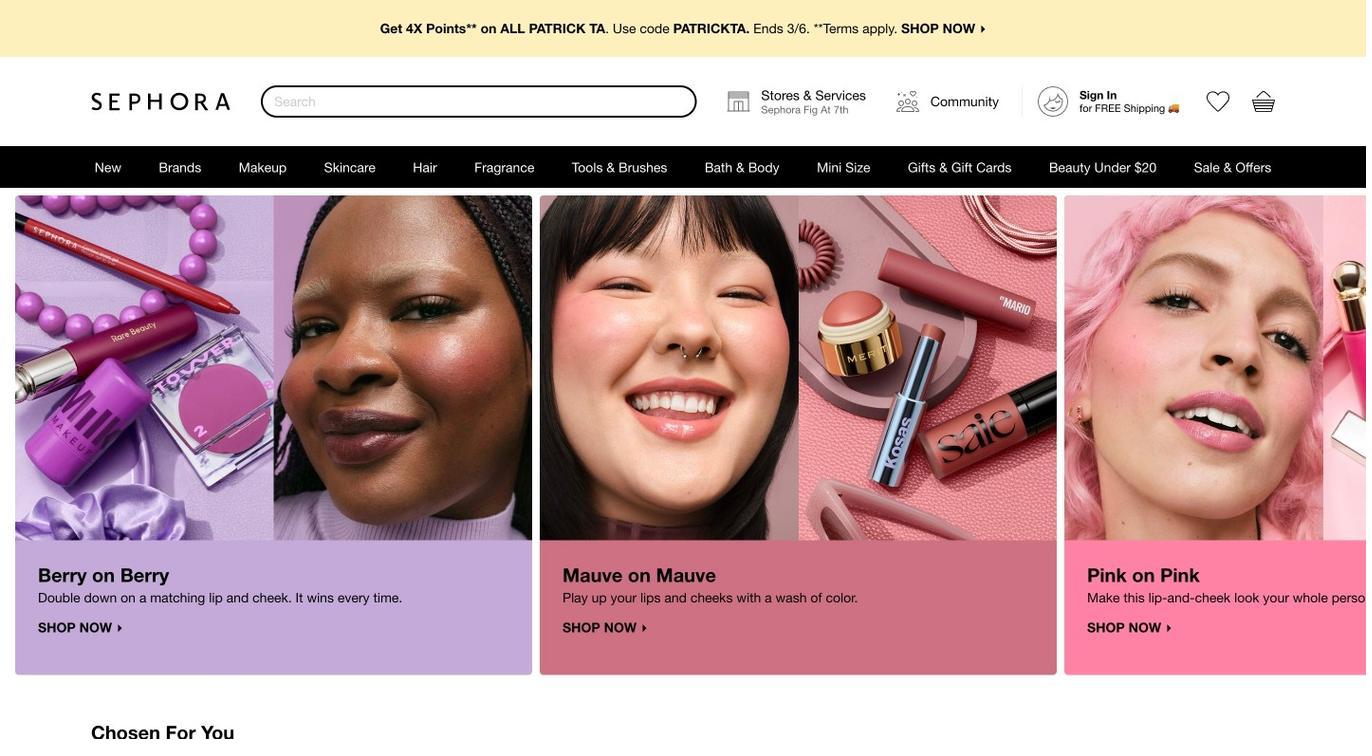 Task type: describe. For each thing, give the bounding box(es) containing it.
Search search field
[[263, 87, 695, 116]]

sephora homepage image
[[91, 92, 231, 111]]



Task type: locate. For each thing, give the bounding box(es) containing it.
None field
[[261, 85, 697, 118]]

None search field
[[261, 85, 697, 118]]

go to basket image
[[1253, 90, 1276, 113]]



Task type: vqa. For each thing, say whether or not it's contained in the screenshot.
field
yes



